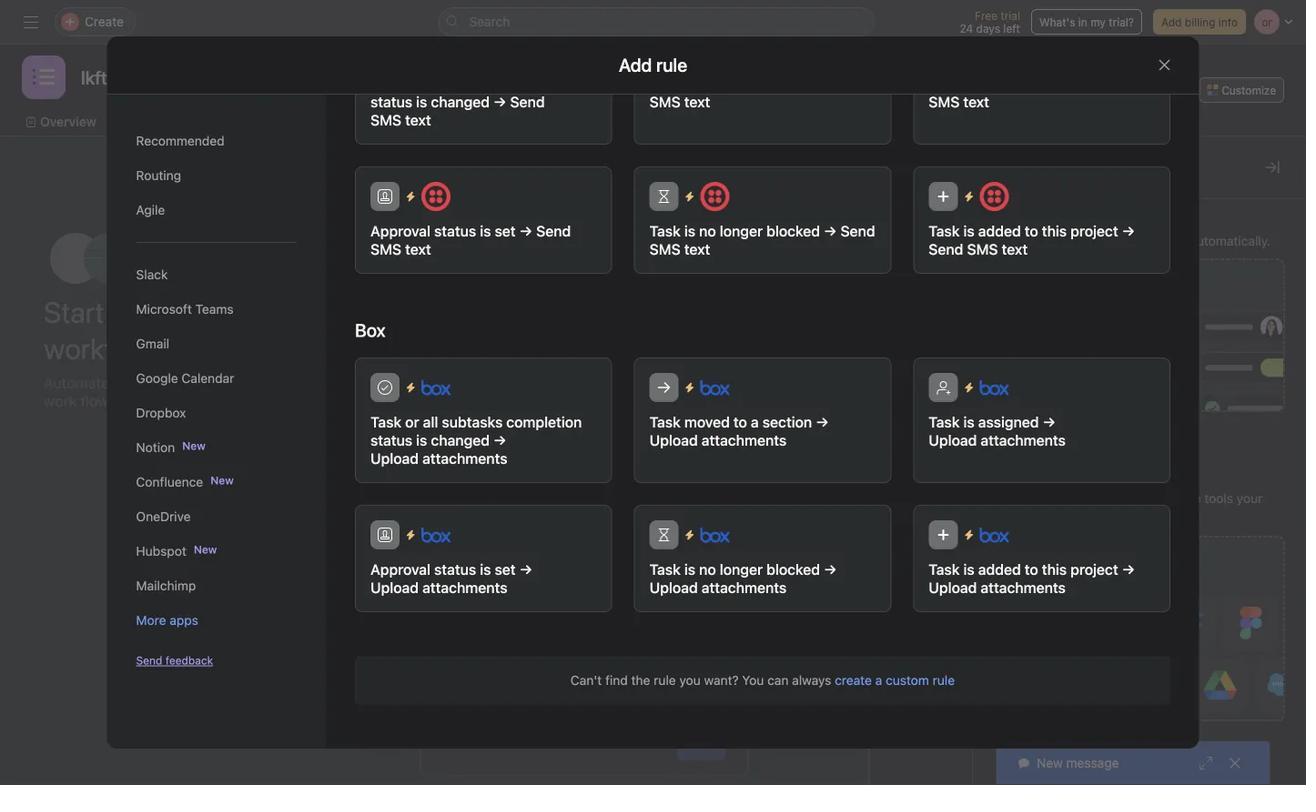 Task type: vqa. For each thing, say whether or not it's contained in the screenshot.
Create within Form submissions Create a form that turns submissions into tasks
yes



Task type: describe. For each thing, give the bounding box(es) containing it.
is inside task or all subtasks completion status is changed → send sms text
[[416, 93, 427, 111]]

no for task is no longer blocked → send sms text
[[699, 223, 716, 240]]

automatically?
[[861, 384, 937, 397]]

the inside choose the apps your team uses to create tasks for this project
[[555, 641, 574, 656]]

what's in my trial? button
[[1032, 9, 1143, 35]]

trial
[[1001, 9, 1021, 22]]

approval status is set → send sms text
[[370, 223, 571, 258]]

choose the apps your team uses to create tasks for this project button
[[443, 607, 726, 691]]

task is added to this project → upload attachments
[[929, 561, 1135, 597]]

→ inside task or all subtasks completion status is changed → upload attachments
[[493, 432, 506, 449]]

build integrated workflows with the tools your team uses the most.
[[995, 491, 1263, 526]]

recommended button
[[136, 124, 296, 158]]

expand new message image
[[1199, 757, 1214, 771]]

this for should
[[928, 368, 947, 381]]

task is assigned → send sms text button
[[913, 19, 1170, 145]]

project for task is added to this project → upload attachments
[[1070, 561, 1118, 579]]

choose the apps your team uses to create tasks for this project
[[507, 641, 700, 676]]

the right with
[[1182, 491, 1201, 506]]

task for task is added to this project → send sms text
[[929, 223, 960, 240]]

is inside task is no longer blocked → send sms text
[[684, 223, 695, 240]]

when
[[819, 368, 849, 381]]

send inside task moved to a section → send sms text
[[832, 75, 867, 92]]

med
[[1138, 361, 1160, 374]]

be
[[596, 250, 616, 272]]

workflow
[[441, 114, 498, 129]]

your left team's
[[113, 375, 143, 392]]

box image for all
[[421, 373, 450, 402]]

task for task or all subtasks completion status is changed → send sms text
[[370, 75, 401, 92]]

close image
[[1228, 757, 1243, 771]]

notion new
[[136, 440, 206, 455]]

1 vertical spatial apps
[[995, 464, 1030, 481]]

twilio image for status
[[421, 182, 450, 211]]

0 horizontal spatial customize
[[995, 157, 1082, 178]]

routing button
[[136, 158, 296, 193]]

or button
[[1040, 79, 1061, 101]]

how
[[476, 250, 513, 272]]

more for more options
[[443, 382, 470, 394]]

approval for approval status is set → upload attachments
[[370, 561, 430, 579]]

upload attachments inside task is no longer blocked → upload attachments
[[649, 580, 786, 597]]

agile button
[[136, 193, 296, 228]]

work flowing.
[[44, 393, 134, 410]]

into
[[583, 464, 605, 479]]

to inside task is added to this project → upload attachments
[[1025, 561, 1038, 579]]

3
[[902, 222, 909, 235]]

→ inside approval status is set → upload attachments
[[519, 561, 532, 579]]

sms text inside task or all subtasks completion status is changed → send sms text
[[370, 112, 431, 129]]

tasks inside create a template to easily standardize tasks
[[579, 562, 610, 577]]

messages
[[658, 114, 719, 129]]

google
[[136, 371, 178, 386]]

customize button
[[1199, 77, 1285, 103]]

status inside approval status is set → upload attachments
[[434, 561, 476, 579]]

skip
[[688, 737, 714, 752]]

days
[[977, 22, 1001, 35]]

choose
[[507, 641, 552, 656]]

info
[[1219, 15, 1238, 28]]

a inside task moved to a section → upload attachments
[[751, 414, 759, 431]]

to inside create a template to easily standardize tasks
[[615, 542, 627, 557]]

calendar link
[[336, 112, 405, 132]]

→ inside task moved to a section → send sms text
[[816, 75, 829, 92]]

sms text inside task is no longer blocked → send sms text
[[649, 241, 710, 258]]

this inside choose the apps your team uses to create tasks for this project
[[617, 661, 639, 676]]

a inside task moved to a section → send sms text
[[751, 75, 759, 92]]

→ inside task is no longer blocked → upload attachments
[[824, 561, 837, 579]]

template
[[560, 542, 612, 557]]

med button
[[995, 259, 1291, 412]]

dropbox button
[[136, 396, 296, 431]]

is inside approval status is set → upload attachments
[[480, 561, 491, 579]]

task moved to a section → send sms text button
[[634, 19, 891, 145]]

this project?
[[534, 276, 635, 297]]

microsoft teams button
[[136, 292, 296, 327]]

section for send
[[762, 75, 812, 92]]

→ inside task is added to this project → send sms text
[[1122, 223, 1135, 240]]

task templates
[[896, 579, 947, 608]]

customize inside dropdown button
[[1222, 84, 1277, 97]]

2 horizontal spatial rule
[[1032, 234, 1055, 249]]

tasks inside form submissions create a form that turns submissions into tasks
[[609, 464, 640, 479]]

task is added to this project → upload attachments button
[[913, 505, 1170, 613]]

status inside task or all subtasks completion status is changed → upload attachments
[[370, 432, 412, 449]]

rules
[[995, 206, 1032, 224]]

to inside task moved to a section → send sms text
[[733, 75, 747, 92]]

task for task templates
[[910, 579, 933, 592]]

and
[[254, 375, 279, 392]]

trial?
[[1109, 15, 1134, 28]]

workflow
[[44, 331, 157, 366]]

project inside choose the apps your team uses to create tasks for this project
[[642, 661, 683, 676]]

team inside build integrated workflows with the tools your team uses the most.
[[995, 511, 1025, 526]]

you
[[679, 673, 700, 688]]

google calendar button
[[136, 361, 296, 396]]

tasks inside the how will tasks be added to this project?
[[548, 250, 591, 272]]

always
[[792, 673, 831, 688]]

can't
[[570, 673, 602, 688]]

assignee
[[873, 425, 925, 440]]

your inside build integrated workflows with the tools your team uses the most.
[[1237, 491, 1263, 506]]

→ inside approval status is set → send sms text
[[519, 223, 532, 240]]

free trial 24 days left
[[960, 9, 1021, 35]]

blocked for upload attachments
[[766, 561, 820, 579]]

or for task or all subtasks completion status is changed → send sms text
[[405, 75, 419, 92]]

dropbox
[[136, 406, 186, 421]]

approval status is set → upload attachments
[[370, 561, 532, 597]]

integrated
[[1028, 491, 1088, 506]]

0 horizontal spatial rule
[[653, 673, 676, 688]]

→ inside task is assigned → send sms text
[[1043, 75, 1056, 92]]

is inside task is added to this project → upload attachments
[[963, 561, 974, 579]]

tools
[[1205, 491, 1234, 506]]

left
[[1004, 22, 1021, 35]]

task moved to a section → upload attachments button
[[634, 358, 891, 483]]

slack button
[[136, 258, 296, 292]]

options
[[473, 382, 513, 394]]

send inside task is added to this project → send sms text
[[929, 241, 963, 258]]

collaborators
[[876, 481, 954, 496]]

task for task moved to a section → upload attachments
[[649, 414, 680, 431]]

assigned for send
[[978, 75, 1039, 92]]

fields
[[912, 222, 940, 235]]

submissions
[[507, 464, 580, 479]]

this for send
[[1042, 223, 1067, 240]]

status inside approval status is set → send sms text
[[434, 223, 476, 240]]

templates
[[896, 595, 947, 608]]

status inside task or all subtasks completion status is changed → send sms text
[[370, 93, 412, 111]]

what's in my trial?
[[1040, 15, 1134, 28]]

form submissions create a form that turns submissions into tasks
[[507, 425, 648, 479]]

workflow link
[[427, 112, 498, 132]]

the down integrated
[[1059, 511, 1078, 526]]

approval status is set → upload attachments button
[[355, 505, 612, 613]]

task moved to a section → send sms text
[[649, 75, 867, 111]]

sms text inside task moved to a section → send sms text
[[649, 93, 710, 111]]

dashboard
[[556, 114, 622, 129]]

messages link
[[644, 112, 719, 132]]

task is no longer blocked → upload attachments
[[649, 561, 837, 597]]

create inside form submissions create a form that turns submissions into tasks
[[507, 444, 546, 459]]

task for task moved to a section → send sms text
[[649, 75, 680, 92]]

what's
[[1040, 15, 1076, 28]]

1 horizontal spatial create
[[835, 673, 872, 688]]

google calendar
[[136, 371, 234, 386]]

1 horizontal spatial rule
[[933, 673, 955, 688]]

subtasks for send
[[442, 75, 502, 92]]

recommended
[[136, 133, 225, 148]]

in inside start building your workflow in two minutes automate your team's process and keep work flowing.
[[164, 331, 186, 366]]

sms text inside approval status is set → send sms text
[[370, 241, 431, 258]]

to inside 'when tasks move to this section, what should happen automatically?'
[[914, 368, 925, 381]]

add collaborators button
[[815, 466, 1097, 512]]

is inside task is assigned → send sms text
[[963, 75, 974, 92]]

team's
[[147, 375, 193, 392]]

send inside approval status is set → send sms text
[[536, 223, 571, 240]]

skip button
[[677, 728, 726, 761]]

added inside the how will tasks be added to this project?
[[621, 250, 673, 272]]

twilio image
[[700, 182, 729, 211]]

form
[[560, 444, 587, 459]]

standardize
[[507, 562, 576, 577]]

to inside choose the apps your team uses to create tasks for this project
[[507, 661, 519, 676]]

gmail button
[[136, 327, 296, 361]]

box image for moved
[[700, 373, 729, 402]]

task for task is no longer blocked → upload attachments
[[649, 561, 680, 579]]

how will tasks be added to this project?
[[476, 250, 693, 297]]

create inside choose the apps your team uses to create tasks for this project
[[522, 661, 560, 676]]

is inside task or all subtasks completion status is changed → upload attachments
[[416, 432, 427, 449]]

add a rule to get your work done automatically.
[[995, 234, 1271, 249]]

search list box
[[438, 7, 875, 36]]

→ inside task is assigned → upload attachments
[[1043, 414, 1056, 431]]

apps inside button
[[170, 613, 198, 628]]

send inside task is no longer blocked → send sms text
[[840, 223, 875, 240]]

a inside form submissions create a form that turns submissions into tasks
[[550, 444, 557, 459]]

search
[[469, 14, 510, 29]]

24
[[960, 22, 974, 35]]

custom
[[886, 673, 929, 688]]

send feedback link
[[136, 653, 213, 669]]

tasks inside choose the apps your team uses to create tasks for this project
[[563, 661, 594, 676]]

is inside approval status is set → send sms text
[[480, 223, 491, 240]]

slack
[[136, 267, 168, 282]]

is inside task is added to this project → send sms text
[[963, 223, 974, 240]]

→ inside task is added to this project → upload attachments
[[1122, 561, 1135, 579]]

your inside choose the apps your team uses to create tasks for this project
[[610, 641, 636, 656]]

the right find
[[631, 673, 650, 688]]

this for upload attachments
[[1042, 561, 1067, 579]]

set for send
[[494, 223, 515, 240]]



Task type: locate. For each thing, give the bounding box(es) containing it.
assigned for upload attachments
[[978, 414, 1039, 431]]

0 vertical spatial set
[[494, 223, 515, 240]]

task is assigned → send sms text
[[929, 75, 1094, 111]]

1 vertical spatial changed
[[431, 432, 489, 449]]

0 horizontal spatial calendar
[[182, 371, 234, 386]]

2 approval from the top
[[370, 561, 430, 579]]

moved for task moved to a section → upload attachments
[[684, 414, 730, 431]]

with
[[1154, 491, 1179, 506]]

sms text down rules
[[967, 241, 1028, 258]]

tasks inside 'when tasks move to this section, what should happen automatically?'
[[852, 368, 880, 381]]

box image left options
[[421, 373, 450, 402]]

0 vertical spatial uses
[[1028, 511, 1056, 526]]

section for upload attachments
[[762, 414, 812, 431]]

1 vertical spatial more
[[136, 613, 166, 628]]

1 subtasks from the top
[[442, 75, 502, 92]]

1 blocked from the top
[[766, 223, 820, 240]]

more left options
[[443, 382, 470, 394]]

upload attachments inside approval status is set → upload attachments
[[370, 580, 507, 597]]

project inside task is added to this project → send sms text
[[1070, 223, 1118, 240]]

0 vertical spatial new
[[182, 440, 206, 453]]

status
[[370, 93, 412, 111], [434, 223, 476, 240], [370, 432, 412, 449], [434, 561, 476, 579]]

0 vertical spatial in
[[1079, 15, 1088, 28]]

1 approval from the top
[[370, 223, 430, 240]]

this down integrated
[[1042, 561, 1067, 579]]

you
[[742, 673, 764, 688]]

2 longer from the top
[[720, 561, 763, 579]]

new down "onedrive" button
[[194, 544, 217, 556]]

completion up the form
[[506, 414, 582, 431]]

add down rules
[[995, 234, 1019, 249]]

add left app at the right bottom of page
[[1122, 557, 1149, 574]]

1 vertical spatial section
[[762, 414, 812, 431]]

new inside hubspot new
[[194, 544, 217, 556]]

the
[[1182, 491, 1201, 506], [1059, 511, 1078, 526], [555, 641, 574, 656], [631, 673, 650, 688]]

task inside task is added to this project → upload attachments
[[929, 561, 960, 579]]

2 assigned from the top
[[978, 414, 1039, 431]]

customize up rules
[[995, 157, 1082, 178]]

two minutes
[[192, 331, 344, 366]]

is inside task is no longer blocked → upload attachments
[[684, 561, 695, 579]]

completion for send
[[506, 75, 582, 92]]

0 horizontal spatial apps
[[170, 613, 198, 628]]

no for task is no longer blocked → upload attachments
[[699, 561, 716, 579]]

tasks left for
[[563, 661, 594, 676]]

2 blocked from the top
[[766, 561, 820, 579]]

1 completion from the top
[[506, 75, 582, 92]]

completion inside task or all subtasks completion status is changed → upload attachments
[[506, 414, 582, 431]]

added for task is no longer blocked → send sms text
[[978, 223, 1021, 240]]

changed inside task or all subtasks completion status is changed → send sms text
[[431, 93, 489, 111]]

assigned
[[978, 75, 1039, 92], [978, 414, 1039, 431]]

1 vertical spatial longer
[[720, 561, 763, 579]]

2 changed from the top
[[431, 432, 489, 449]]

add for add app
[[1122, 557, 1149, 574]]

tasks down turns
[[609, 464, 640, 479]]

set for upload attachments
[[494, 561, 515, 579]]

project
[[1070, 223, 1118, 240], [1070, 561, 1118, 579], [642, 661, 683, 676]]

2 moved from the top
[[684, 414, 730, 431]]

0 vertical spatial subtasks
[[442, 75, 502, 92]]

new inside notion new
[[182, 440, 206, 453]]

blocked for send
[[766, 223, 820, 240]]

task for task or all subtasks completion status is changed → upload attachments
[[370, 414, 401, 431]]

process
[[196, 375, 250, 392]]

dashboard link
[[541, 112, 622, 132]]

add left billing
[[1162, 15, 1182, 28]]

add rule
[[619, 54, 688, 76]]

all for task or all subtasks completion status is changed → send sms text
[[423, 75, 438, 92]]

task inside task templates
[[910, 579, 933, 592]]

apps inside choose the apps your team uses to create tasks for this project
[[578, 641, 607, 656]]

task inside task moved to a section → upload attachments
[[649, 414, 680, 431]]

move
[[883, 368, 911, 381]]

agile
[[136, 203, 165, 218]]

1 moved from the top
[[684, 75, 730, 92]]

confluence
[[136, 475, 203, 490]]

moved for task moved to a section → send sms text
[[684, 75, 730, 92]]

0 vertical spatial changed
[[431, 93, 489, 111]]

approval inside approval status is set → send sms text
[[370, 223, 430, 240]]

2 create from the top
[[507, 542, 546, 557]]

0 vertical spatial approval
[[370, 223, 430, 240]]

1 vertical spatial in
[[164, 331, 186, 366]]

rule right custom
[[933, 673, 955, 688]]

twilio image inside approval status is set → send sms text button
[[421, 182, 450, 211]]

task inside task is no longer blocked → upload attachments
[[649, 561, 680, 579]]

box image up task is no longer blocked → upload attachments
[[700, 521, 729, 550]]

box image down the "build"
[[980, 521, 1009, 550]]

task for task is assigned → upload attachments
[[929, 414, 960, 431]]

tasks up this project?
[[548, 250, 591, 272]]

0 vertical spatial assigned
[[978, 75, 1039, 92]]

this inside task is added to this project → send sms text
[[1042, 223, 1067, 240]]

section
[[762, 75, 812, 92], [762, 414, 812, 431]]

apps
[[170, 613, 198, 628], [578, 641, 607, 656]]

1 vertical spatial team
[[639, 641, 669, 656]]

moved inside task moved to a section → upload attachments
[[684, 414, 730, 431]]

2 no from the top
[[699, 561, 716, 579]]

subtasks down more options
[[442, 414, 502, 431]]

longer for send
[[720, 223, 763, 240]]

2 completion from the top
[[506, 414, 582, 431]]

mailchimp button
[[136, 569, 296, 604]]

longer inside task is no longer blocked → send sms text
[[720, 223, 763, 240]]

1 vertical spatial calendar
[[182, 371, 234, 386]]

0 vertical spatial more
[[443, 382, 470, 394]]

→ inside task is no longer blocked → send sms text
[[824, 223, 837, 240]]

create down 'choose'
[[522, 661, 560, 676]]

box image
[[421, 373, 450, 402], [980, 373, 1009, 402], [980, 521, 1009, 550]]

1 vertical spatial project
[[1070, 561, 1118, 579]]

upload attachments inside task is assigned → upload attachments button
[[929, 432, 1066, 449]]

2 subtasks from the top
[[442, 414, 502, 431]]

1 horizontal spatial apps
[[995, 464, 1030, 481]]

task for task is added to this project → upload attachments
[[929, 561, 960, 579]]

share
[[1146, 84, 1176, 97]]

or for task or all subtasks completion status is changed → upload attachments
[[405, 414, 419, 431]]

hubspot
[[136, 544, 187, 559]]

2 vertical spatial project
[[642, 661, 683, 676]]

1 twilio image from the left
[[421, 182, 450, 211]]

0 vertical spatial apps
[[170, 613, 198, 628]]

new for confluence
[[211, 474, 234, 487]]

add app button
[[995, 536, 1286, 722]]

1 horizontal spatial more
[[443, 382, 470, 394]]

uses inside choose the apps your team uses to create tasks for this project
[[672, 641, 700, 656]]

box image inside "task or all subtasks completion status is changed → upload attachments" 'button'
[[421, 373, 450, 402]]

should
[[1024, 368, 1060, 381]]

2 section from the top
[[762, 414, 812, 431]]

or inside task or all subtasks completion status is changed → upload attachments
[[405, 414, 419, 431]]

box image inside task is assigned → upload attachments button
[[980, 373, 1009, 402]]

box image up task is assigned → upload attachments
[[980, 373, 1009, 402]]

rule left you on the right of page
[[653, 673, 676, 688]]

your up two minutes
[[217, 295, 272, 330]]

more apps
[[136, 613, 198, 628]]

project right find
[[642, 661, 683, 676]]

1 vertical spatial subtasks
[[442, 414, 502, 431]]

completion for upload attachments
[[506, 414, 582, 431]]

more apps button
[[136, 604, 296, 638]]

to inside task moved to a section → upload attachments
[[733, 414, 747, 431]]

all inside task or all subtasks completion status is changed → send sms text
[[423, 75, 438, 92]]

add collaborators
[[850, 481, 954, 496]]

2 set from the top
[[494, 561, 515, 579]]

for
[[597, 661, 614, 676]]

twilio image up task is added to this project → send sms text
[[980, 182, 1009, 211]]

1 no from the top
[[699, 223, 716, 240]]

your
[[1096, 234, 1122, 249], [217, 295, 272, 330], [113, 375, 143, 392], [1237, 491, 1263, 506], [610, 641, 636, 656]]

1 vertical spatial new
[[211, 474, 234, 487]]

0 vertical spatial project
[[1070, 223, 1118, 240]]

task or all subtasks completion status is changed → upload attachments
[[370, 414, 582, 468]]

tasks down template
[[579, 562, 610, 577]]

task inside task or all subtasks completion status is changed → upload attachments
[[370, 414, 401, 431]]

start
[[44, 295, 104, 330]]

can't find the rule you want? you can always create a custom rule
[[570, 673, 955, 688]]

1 vertical spatial moved
[[684, 414, 730, 431]]

None text field
[[76, 61, 151, 94]]

add for add a rule to get your work done automatically.
[[995, 234, 1019, 249]]

1 vertical spatial uses
[[672, 641, 700, 656]]

is inside task is assigned → upload attachments
[[963, 414, 974, 431]]

1 vertical spatial customize
[[995, 157, 1082, 178]]

1 longer from the top
[[720, 223, 763, 240]]

1 horizontal spatial twilio image
[[980, 182, 1009, 211]]

more options
[[443, 382, 513, 394]]

1 vertical spatial blocked
[[766, 561, 820, 579]]

search button
[[438, 7, 875, 36]]

close details image
[[1266, 160, 1280, 175]]

1 horizontal spatial calendar
[[351, 114, 405, 129]]

approval
[[370, 223, 430, 240], [370, 561, 430, 579]]

team
[[995, 511, 1025, 526], [639, 641, 669, 656]]

box image for added
[[980, 521, 1009, 550]]

1 horizontal spatial team
[[995, 511, 1025, 526]]

box image for status
[[421, 521, 450, 550]]

in up 'google calendar'
[[164, 331, 186, 366]]

add inside add app "button"
[[1122, 557, 1149, 574]]

box image inside task is no longer blocked → upload attachments button
[[700, 521, 729, 550]]

twilio image for is
[[980, 182, 1009, 211]]

0 vertical spatial added
[[978, 223, 1021, 240]]

create up submissions
[[507, 444, 546, 459]]

in left my
[[1079, 15, 1088, 28]]

teams
[[195, 302, 234, 317]]

set assignee
[[850, 425, 925, 440]]

added for task is no longer blocked → upload attachments
[[978, 561, 1021, 579]]

project inside task is added to this project → upload attachments
[[1070, 561, 1118, 579]]

calendar down gmail button
[[182, 371, 234, 386]]

this right for
[[617, 661, 639, 676]]

onedrive button
[[136, 500, 296, 534]]

changed down more options
[[431, 432, 489, 449]]

subtasks inside task or all subtasks completion status is changed → upload attachments
[[442, 414, 502, 431]]

changed for upload attachments
[[431, 432, 489, 449]]

tasks left move
[[852, 368, 880, 381]]

send inside task is assigned → send sms text
[[1059, 75, 1094, 92]]

add for add billing info
[[1162, 15, 1182, 28]]

in inside button
[[1079, 15, 1088, 28]]

create inside create a template to easily standardize tasks
[[507, 542, 546, 557]]

box
[[355, 320, 385, 341]]

sms text up box
[[370, 241, 431, 258]]

0 horizontal spatial in
[[164, 331, 186, 366]]

a inside create a template to easily standardize tasks
[[550, 542, 557, 557]]

more for more apps
[[136, 613, 166, 628]]

subtasks for upload attachments
[[442, 414, 502, 431]]

0 horizontal spatial team
[[639, 641, 669, 656]]

no inside task is no longer blocked → send sms text
[[699, 223, 716, 240]]

close this dialog image
[[1158, 58, 1172, 72]]

create up standardize
[[507, 542, 546, 557]]

1 horizontal spatial uses
[[1028, 511, 1056, 526]]

apps up the "build"
[[995, 464, 1030, 481]]

0 vertical spatial longer
[[720, 223, 763, 240]]

task for task is assigned → send sms text
[[929, 75, 960, 92]]

project down most.
[[1070, 561, 1118, 579]]

customize down info
[[1222, 84, 1277, 97]]

sms text up messages link
[[649, 93, 710, 111]]

twilio image inside task is added to this project → send sms text button
[[980, 182, 1009, 211]]

my
[[1091, 15, 1106, 28]]

2 all from the top
[[423, 414, 438, 431]]

2 twilio image from the left
[[980, 182, 1009, 211]]

work
[[1126, 234, 1154, 249]]

uses inside build integrated workflows with the tools your team uses the most.
[[1028, 511, 1056, 526]]

new for notion
[[182, 440, 206, 453]]

1 horizontal spatial in
[[1079, 15, 1088, 28]]

can
[[767, 673, 788, 688]]

changed up workflow link
[[431, 93, 489, 111]]

send inside task or all subtasks completion status is changed → send sms text
[[510, 93, 545, 111]]

1 vertical spatial apps
[[578, 641, 607, 656]]

sms text inside task is added to this project → send sms text
[[967, 241, 1028, 258]]

upload attachments inside task is added to this project → upload attachments
[[929, 580, 1066, 597]]

add left collaborators at the right bottom
[[850, 481, 873, 496]]

feedback
[[165, 655, 213, 667]]

keep
[[283, 375, 316, 392]]

your right get on the top right
[[1096, 234, 1122, 249]]

upload attachments inside task moved to a section → upload attachments
[[649, 432, 786, 449]]

0 horizontal spatial more
[[136, 613, 166, 628]]

→
[[816, 75, 829, 92], [1043, 75, 1056, 92], [493, 93, 506, 111], [519, 223, 532, 240], [824, 223, 837, 240], [1122, 223, 1135, 240], [816, 414, 829, 431], [1043, 414, 1056, 431], [493, 432, 506, 449], [519, 561, 532, 579], [824, 561, 837, 579], [1122, 561, 1135, 579]]

added inside task is added to this project → send sms text
[[978, 223, 1021, 240]]

added down the "build"
[[978, 561, 1021, 579]]

task or all subtasks completion status is changed → send sms text button
[[355, 19, 612, 145]]

0 vertical spatial no
[[699, 223, 716, 240]]

routing
[[136, 168, 181, 183]]

approval for approval status is set → send sms text
[[370, 223, 430, 240]]

forms
[[905, 490, 938, 503]]

more down mailchimp at the bottom
[[136, 613, 166, 628]]

task for task is no longer blocked → send sms text
[[649, 223, 680, 240]]

box image up task moved to a section → upload attachments
[[700, 373, 729, 402]]

assigned left or button
[[978, 75, 1039, 92]]

1 vertical spatial all
[[423, 414, 438, 431]]

add inside add billing info button
[[1162, 15, 1182, 28]]

new for hubspot
[[194, 544, 217, 556]]

0 vertical spatial all
[[423, 75, 438, 92]]

microsoft
[[136, 302, 192, 317]]

1 section from the top
[[762, 75, 812, 92]]

is
[[963, 75, 974, 92], [416, 93, 427, 111], [480, 223, 491, 240], [684, 223, 695, 240], [963, 223, 974, 240], [963, 414, 974, 431], [416, 432, 427, 449], [480, 561, 491, 579], [684, 561, 695, 579], [963, 561, 974, 579]]

section inside task moved to a section → upload attachments
[[762, 414, 812, 431]]

uses up you on the right of page
[[672, 641, 700, 656]]

set inside approval status is set → send sms text
[[494, 223, 515, 240]]

confluence new
[[136, 474, 234, 490]]

1 vertical spatial completion
[[506, 414, 582, 431]]

1 vertical spatial no
[[699, 561, 716, 579]]

box image for assigned
[[980, 373, 1009, 402]]

task or all subtasks completion status is changed → upload attachments button
[[355, 358, 612, 483]]

blocked inside task is no longer blocked → upload attachments
[[766, 561, 820, 579]]

1 vertical spatial create
[[507, 542, 546, 557]]

or inside task or all subtasks completion status is changed → send sms text
[[405, 75, 419, 92]]

project for task is added to this project → send sms text
[[1070, 223, 1118, 240]]

1 vertical spatial set
[[494, 561, 515, 579]]

0 horizontal spatial twilio image
[[421, 182, 450, 211]]

find
[[605, 673, 628, 688]]

sms text down twilio image
[[649, 241, 710, 258]]

added
[[978, 223, 1021, 240], [621, 250, 673, 272], [978, 561, 1021, 579]]

box image for is
[[700, 521, 729, 550]]

project left work
[[1070, 223, 1118, 240]]

task is no longer blocked → send sms text button
[[634, 167, 891, 274]]

twilio image up approval status is set → send sms text
[[421, 182, 450, 211]]

0 vertical spatial customize
[[1222, 84, 1277, 97]]

no inside task is no longer blocked → upload attachments
[[699, 561, 716, 579]]

longer inside task is no longer blocked → upload attachments
[[720, 561, 763, 579]]

to inside task is added to this project → send sms text
[[1025, 223, 1038, 240]]

added right fields
[[978, 223, 1021, 240]]

start building your workflow in two minutes automate your team's process and keep work flowing.
[[44, 295, 344, 410]]

calendar inside button
[[182, 371, 234, 386]]

1 horizontal spatial customize
[[1222, 84, 1277, 97]]

1 vertical spatial added
[[621, 250, 673, 272]]

1 create from the top
[[507, 444, 546, 459]]

→ inside task moved to a section → upload attachments
[[816, 414, 829, 431]]

set assignee button
[[815, 410, 1097, 455]]

task is no longer blocked → upload attachments button
[[634, 505, 891, 613]]

0 horizontal spatial uses
[[672, 641, 700, 656]]

your right tools
[[1237, 491, 1263, 506]]

added right be
[[621, 250, 673, 272]]

create a template to easily standardize tasks button
[[443, 509, 726, 593]]

task is assigned → upload attachments button
[[913, 358, 1170, 483]]

uses
[[1028, 511, 1056, 526], [672, 641, 700, 656]]

this inside 'when tasks move to this section, what should happen automatically?'
[[928, 368, 947, 381]]

task is assigned → upload attachments
[[929, 414, 1066, 449]]

in
[[1079, 15, 1088, 28], [164, 331, 186, 366]]

billing
[[1185, 15, 1216, 28]]

upload attachments inside task or all subtasks completion status is changed → upload attachments
[[370, 450, 507, 468]]

twilio image
[[421, 182, 450, 211], [980, 182, 1009, 211]]

1 assigned from the top
[[978, 75, 1039, 92]]

add app
[[1122, 557, 1180, 574]]

apps up for
[[578, 641, 607, 656]]

to inside the how will tasks be added to this project?
[[677, 250, 693, 272]]

the right 'choose'
[[555, 641, 574, 656]]

0 vertical spatial completion
[[506, 75, 582, 92]]

all for task or all subtasks completion status is changed → upload attachments
[[423, 414, 438, 431]]

to
[[733, 75, 747, 92], [1025, 223, 1038, 240], [1058, 234, 1070, 249], [677, 250, 693, 272], [914, 368, 925, 381], [733, 414, 747, 431], [615, 542, 627, 557], [1025, 561, 1038, 579], [507, 661, 519, 676]]

want?
[[704, 673, 738, 688]]

1 vertical spatial approval
[[370, 561, 430, 579]]

0 horizontal spatial apps
[[908, 401, 935, 413]]

0 vertical spatial moved
[[684, 75, 730, 92]]

calendar left workflow link
[[351, 114, 405, 129]]

new up "onedrive" button
[[211, 474, 234, 487]]

your up for
[[610, 641, 636, 656]]

apps down automatically?
[[908, 401, 935, 413]]

sms text left workflow
[[370, 112, 431, 129]]

new inside confluence new
[[211, 474, 234, 487]]

1 all from the top
[[423, 75, 438, 92]]

gmail
[[136, 336, 169, 351]]

blocked inside task is no longer blocked → send sms text
[[766, 223, 820, 240]]

task inside task is assigned → send sms text
[[929, 75, 960, 92]]

apps down mailchimp at the bottom
[[170, 613, 198, 628]]

2 vertical spatial new
[[194, 544, 217, 556]]

uses down integrated
[[1028, 511, 1056, 526]]

2 vertical spatial added
[[978, 561, 1021, 579]]

overview link
[[25, 112, 96, 132]]

longer for upload attachments
[[720, 561, 763, 579]]

moved inside task moved to a section → send sms text
[[684, 75, 730, 92]]

completion up dashboard "link"
[[506, 75, 582, 92]]

1 set from the top
[[494, 223, 515, 240]]

0 vertical spatial section
[[762, 75, 812, 92]]

box image up approval status is set → upload attachments
[[421, 521, 450, 550]]

sms text down 24
[[929, 93, 989, 111]]

assigned down what at the top right of page
[[978, 414, 1039, 431]]

task is no longer blocked → send sms text
[[649, 223, 875, 258]]

0 vertical spatial create
[[507, 444, 546, 459]]

0 vertical spatial calendar
[[351, 114, 405, 129]]

1 horizontal spatial apps
[[578, 641, 607, 656]]

task is added to this project → send sms text
[[929, 223, 1135, 258]]

create right the always
[[835, 673, 872, 688]]

easily
[[630, 542, 664, 557]]

most.
[[1081, 511, 1114, 526]]

rule left get on the top right
[[1032, 234, 1055, 249]]

box image
[[700, 373, 729, 402], [421, 521, 450, 550], [700, 521, 729, 550]]

when tasks move to this section, what should happen automatically?
[[819, 368, 1060, 397]]

sms text inside task is assigned → send sms text
[[929, 93, 989, 111]]

team inside choose the apps your team uses to create tasks for this project
[[639, 641, 669, 656]]

→ inside task or all subtasks completion status is changed → send sms text
[[493, 93, 506, 111]]

task or all subtasks completion status is changed → send sms text
[[370, 75, 582, 129]]

app
[[1153, 557, 1180, 574]]

0 horizontal spatial create
[[522, 661, 560, 676]]

new up confluence new at the left of page
[[182, 440, 206, 453]]

list image
[[33, 66, 55, 88]]

task inside task is no longer blocked → send sms text
[[649, 223, 680, 240]]

this left "section,"
[[928, 368, 947, 381]]

subtasks up workflow
[[442, 75, 502, 92]]

changed inside task or all subtasks completion status is changed → upload attachments
[[431, 432, 489, 449]]

1 changed from the top
[[431, 93, 489, 111]]

this left get on the top right
[[1042, 223, 1067, 240]]

0 vertical spatial team
[[995, 511, 1025, 526]]

add for add collaborators
[[850, 481, 873, 496]]

happen
[[819, 384, 858, 397]]

0 vertical spatial apps
[[908, 401, 935, 413]]

0 vertical spatial blocked
[[766, 223, 820, 240]]

changed for send
[[431, 93, 489, 111]]

added inside task is added to this project → upload attachments
[[978, 561, 1021, 579]]

all inside task or all subtasks completion status is changed → upload attachments
[[423, 414, 438, 431]]

1 vertical spatial assigned
[[978, 414, 1039, 431]]

mailchimp
[[136, 579, 196, 594]]



